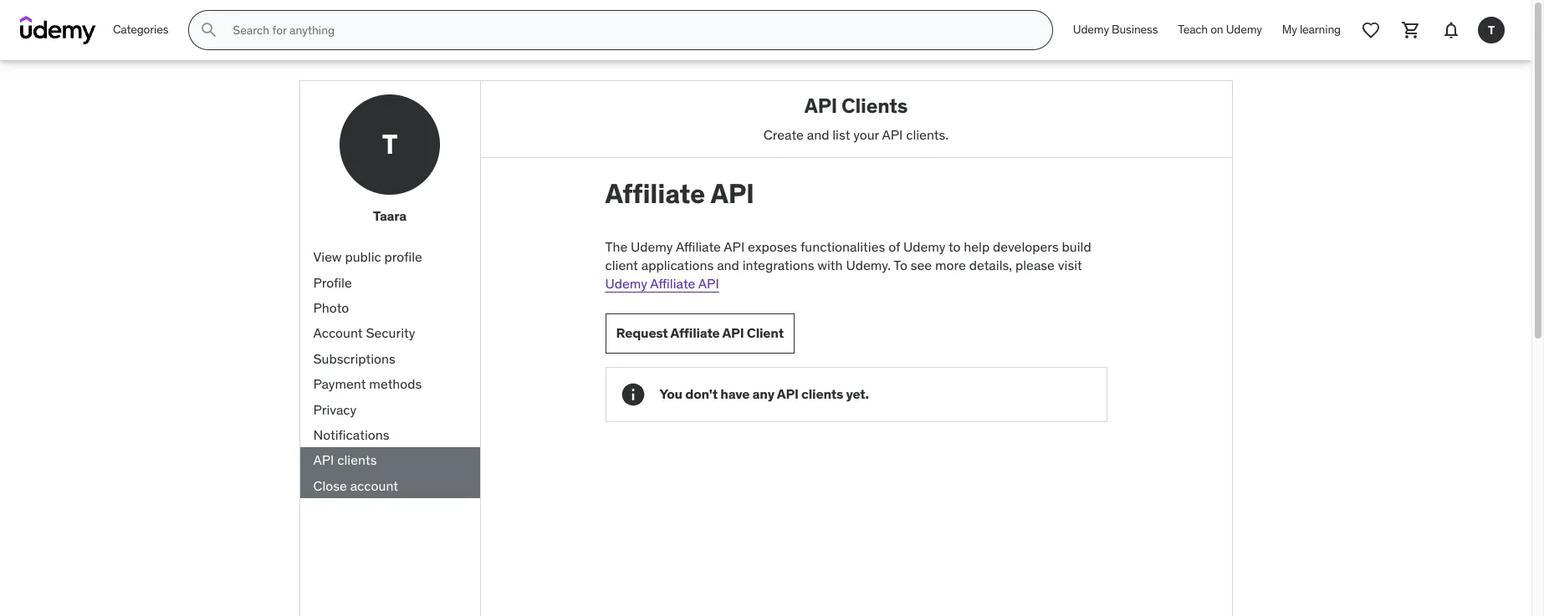 Task type: describe. For each thing, give the bounding box(es) containing it.
request
[[616, 325, 668, 341]]

taara
[[373, 207, 406, 224]]

photo link
[[300, 295, 480, 321]]

request affiliate api client button
[[605, 314, 795, 354]]

1 vertical spatial t
[[382, 127, 398, 161]]

notifications link
[[300, 422, 480, 448]]

account security link
[[300, 321, 480, 346]]

profile
[[313, 274, 352, 291]]

exposes
[[748, 238, 797, 255]]

categories button
[[103, 10, 178, 50]]

api right 'any'
[[777, 386, 799, 403]]

you don't have any api clients yet.
[[660, 386, 869, 403]]

subscriptions
[[313, 350, 396, 367]]

shopping cart with 0 items image
[[1401, 20, 1421, 40]]

subscriptions link
[[300, 346, 480, 372]]

more
[[935, 257, 966, 274]]

business
[[1112, 22, 1158, 37]]

notifications
[[313, 427, 389, 443]]

my learning
[[1282, 22, 1341, 37]]

api down the applications
[[698, 276, 719, 292]]

udemy image
[[20, 16, 96, 44]]

to
[[894, 257, 908, 274]]

your
[[854, 126, 879, 143]]

udemy affiliate api link
[[605, 276, 719, 292]]

affiliate up the in the top left of the page
[[605, 177, 705, 211]]

account
[[350, 477, 398, 494]]

api clients
[[313, 452, 377, 469]]

profile
[[384, 249, 422, 265]]

privacy
[[313, 401, 357, 418]]

methods
[[369, 376, 422, 392]]

see
[[911, 257, 932, 274]]

wishlist image
[[1361, 20, 1381, 40]]

any
[[753, 386, 775, 403]]

udemy up the applications
[[631, 238, 673, 255]]

profile link
[[300, 270, 480, 295]]

notifications image
[[1441, 20, 1462, 40]]

udemy.
[[846, 257, 891, 274]]

don't
[[685, 386, 718, 403]]

and inside the udemy affiliate api exposes functionalities of udemy to help developers build client applications and integrations with udemy.  to see more details, please visit udemy affiliate api
[[717, 257, 739, 274]]

security
[[366, 325, 415, 342]]

api right the your
[[882, 126, 903, 143]]

have
[[721, 386, 750, 403]]

udemy right on on the top of the page
[[1226, 22, 1262, 37]]

affiliate inside button
[[671, 325, 720, 341]]

build
[[1062, 238, 1091, 255]]

affiliate up the applications
[[676, 238, 721, 255]]

clients
[[842, 93, 908, 119]]

categories
[[113, 22, 168, 37]]

client
[[605, 257, 638, 274]]

api left exposes in the top of the page
[[724, 238, 745, 255]]

and inside api clients create and list your api clients.
[[807, 126, 829, 143]]

yet.
[[846, 386, 869, 403]]

the
[[605, 238, 628, 255]]

udemy up see
[[903, 238, 946, 255]]

to
[[949, 238, 961, 255]]

list
[[833, 126, 850, 143]]

udemy business link
[[1063, 10, 1168, 50]]

payment methods
[[313, 376, 422, 392]]

0 vertical spatial t
[[1488, 22, 1495, 37]]

affiliate down the applications
[[650, 276, 695, 292]]

account security
[[313, 325, 415, 342]]

teach on udemy
[[1178, 22, 1262, 37]]

on
[[1211, 22, 1224, 37]]

visit
[[1058, 257, 1082, 274]]

teach
[[1178, 22, 1208, 37]]

photo
[[313, 299, 349, 316]]

help
[[964, 238, 990, 255]]



Task type: vqa. For each thing, say whether or not it's contained in the screenshot.
from corresponding to MICROSOFT EXCEL - EXCEL FROM BEGINNER TO ADVANCED 2023 link
no



Task type: locate. For each thing, give the bounding box(es) containing it.
clients.
[[906, 126, 949, 143]]

request affiliate api client
[[616, 325, 784, 341]]

privacy link
[[300, 397, 480, 422]]

payment
[[313, 376, 366, 392]]

learning
[[1300, 22, 1341, 37]]

api inside button
[[722, 325, 744, 341]]

with
[[818, 257, 843, 274]]

and left integrations
[[717, 257, 739, 274]]

api
[[805, 93, 837, 119], [882, 126, 903, 143], [711, 177, 754, 211], [724, 238, 745, 255], [698, 276, 719, 292], [722, 325, 744, 341], [777, 386, 799, 403], [313, 452, 334, 469]]

api up exposes in the top of the page
[[711, 177, 754, 211]]

udemy
[[1073, 22, 1109, 37], [1226, 22, 1262, 37], [631, 238, 673, 255], [903, 238, 946, 255], [605, 276, 647, 292]]

1 horizontal spatial t
[[1488, 22, 1495, 37]]

view public profile
[[313, 249, 422, 265]]

applications
[[641, 257, 714, 274]]

0 horizontal spatial and
[[717, 257, 739, 274]]

affiliate right request
[[671, 325, 720, 341]]

view public profile link
[[300, 244, 480, 270]]

the udemy affiliate api exposes functionalities of udemy to help developers build client applications and integrations with udemy.  to see more details, please visit udemy affiliate api
[[605, 238, 1091, 292]]

0 horizontal spatial clients
[[337, 452, 377, 469]]

1 horizontal spatial and
[[807, 126, 829, 143]]

0 vertical spatial clients
[[802, 386, 843, 403]]

please
[[1016, 257, 1055, 274]]

my
[[1282, 22, 1297, 37]]

udemy business
[[1073, 22, 1158, 37]]

details,
[[969, 257, 1012, 274]]

api clients create and list your api clients.
[[764, 93, 949, 143]]

0 vertical spatial and
[[807, 126, 829, 143]]

t
[[1488, 22, 1495, 37], [382, 127, 398, 161]]

1 horizontal spatial clients
[[802, 386, 843, 403]]

0 horizontal spatial t
[[382, 127, 398, 161]]

payment methods link
[[300, 372, 480, 397]]

developers
[[993, 238, 1059, 255]]

and left list
[[807, 126, 829, 143]]

you
[[660, 386, 683, 403]]

affiliate
[[605, 177, 705, 211], [676, 238, 721, 255], [650, 276, 695, 292], [671, 325, 720, 341]]

integrations
[[743, 257, 814, 274]]

submit search image
[[199, 20, 219, 40]]

teach on udemy link
[[1168, 10, 1272, 50]]

my learning link
[[1272, 10, 1351, 50]]

clients left yet.
[[802, 386, 843, 403]]

affiliate api
[[605, 177, 754, 211]]

of
[[889, 238, 900, 255]]

1 vertical spatial and
[[717, 257, 739, 274]]

client
[[747, 325, 784, 341]]

Search for anything text field
[[230, 16, 1032, 44]]

public
[[345, 249, 381, 265]]

api up close
[[313, 452, 334, 469]]

view
[[313, 249, 342, 265]]

t right notifications icon
[[1488, 22, 1495, 37]]

account
[[313, 325, 363, 342]]

api left the client at bottom
[[722, 325, 744, 341]]

close account
[[313, 477, 398, 494]]

api up list
[[805, 93, 837, 119]]

t link
[[1472, 10, 1512, 50]]

close
[[313, 477, 347, 494]]

udemy down client
[[605, 276, 647, 292]]

t up the 'taara'
[[382, 127, 398, 161]]

close account link
[[300, 473, 480, 499]]

clients up close account
[[337, 452, 377, 469]]

functionalities
[[801, 238, 885, 255]]

create
[[764, 126, 804, 143]]

udemy left business
[[1073, 22, 1109, 37]]

api clients link
[[300, 448, 480, 473]]

clients
[[802, 386, 843, 403], [337, 452, 377, 469]]

and
[[807, 126, 829, 143], [717, 257, 739, 274]]

1 vertical spatial clients
[[337, 452, 377, 469]]



